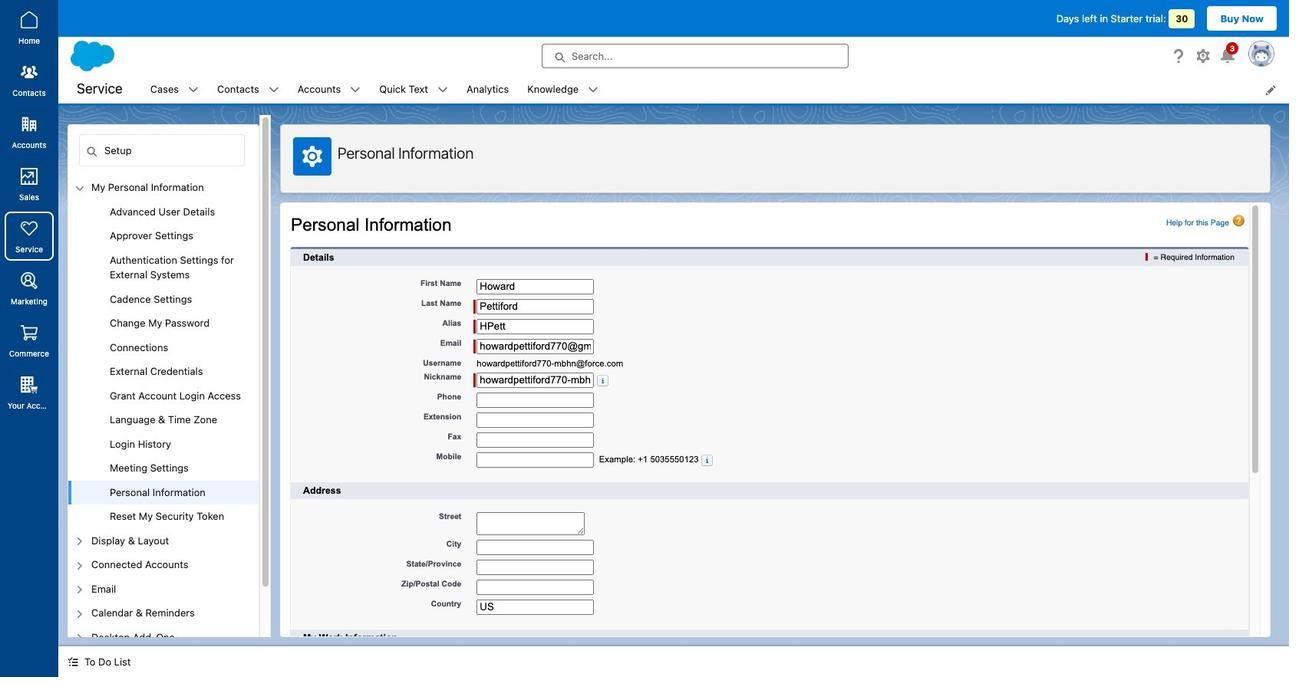 Task type: describe. For each thing, give the bounding box(es) containing it.
1 horizontal spatial text default image
[[188, 85, 199, 95]]

text default image for second list item from the left
[[268, 85, 279, 95]]

0 horizontal spatial text default image
[[68, 657, 78, 668]]

text default image for first list item from the right
[[588, 85, 599, 95]]

5 list item from the left
[[518, 75, 608, 104]]



Task type: vqa. For each thing, say whether or not it's contained in the screenshot.
cell inside the All Open Leads|Leads|List View element
no



Task type: locate. For each thing, give the bounding box(es) containing it.
text default image
[[268, 85, 279, 95], [350, 85, 361, 95], [588, 85, 599, 95]]

3 text default image from the left
[[588, 85, 599, 95]]

2 text default image from the left
[[350, 85, 361, 95]]

2 list item from the left
[[208, 75, 288, 104]]

3 list item from the left
[[288, 75, 370, 104]]

list item
[[141, 75, 208, 104], [208, 75, 288, 104], [288, 75, 370, 104], [370, 75, 457, 104], [518, 75, 608, 104]]

2 horizontal spatial text default image
[[588, 85, 599, 95]]

my personal information tree item
[[68, 176, 259, 529]]

list
[[141, 75, 1289, 104]]

Quick Find search field
[[79, 134, 245, 167]]

2 horizontal spatial text default image
[[437, 85, 448, 95]]

4 list item from the left
[[370, 75, 457, 104]]

text default image
[[188, 85, 199, 95], [437, 85, 448, 95], [68, 657, 78, 668]]

personal information tree item
[[68, 481, 259, 505]]

text default image for 3rd list item from left
[[350, 85, 361, 95]]

setup tree tree
[[68, 176, 259, 678]]

1 text default image from the left
[[268, 85, 279, 95]]

1 list item from the left
[[141, 75, 208, 104]]

group
[[68, 200, 259, 529]]

0 horizontal spatial text default image
[[268, 85, 279, 95]]

1 horizontal spatial text default image
[[350, 85, 361, 95]]



